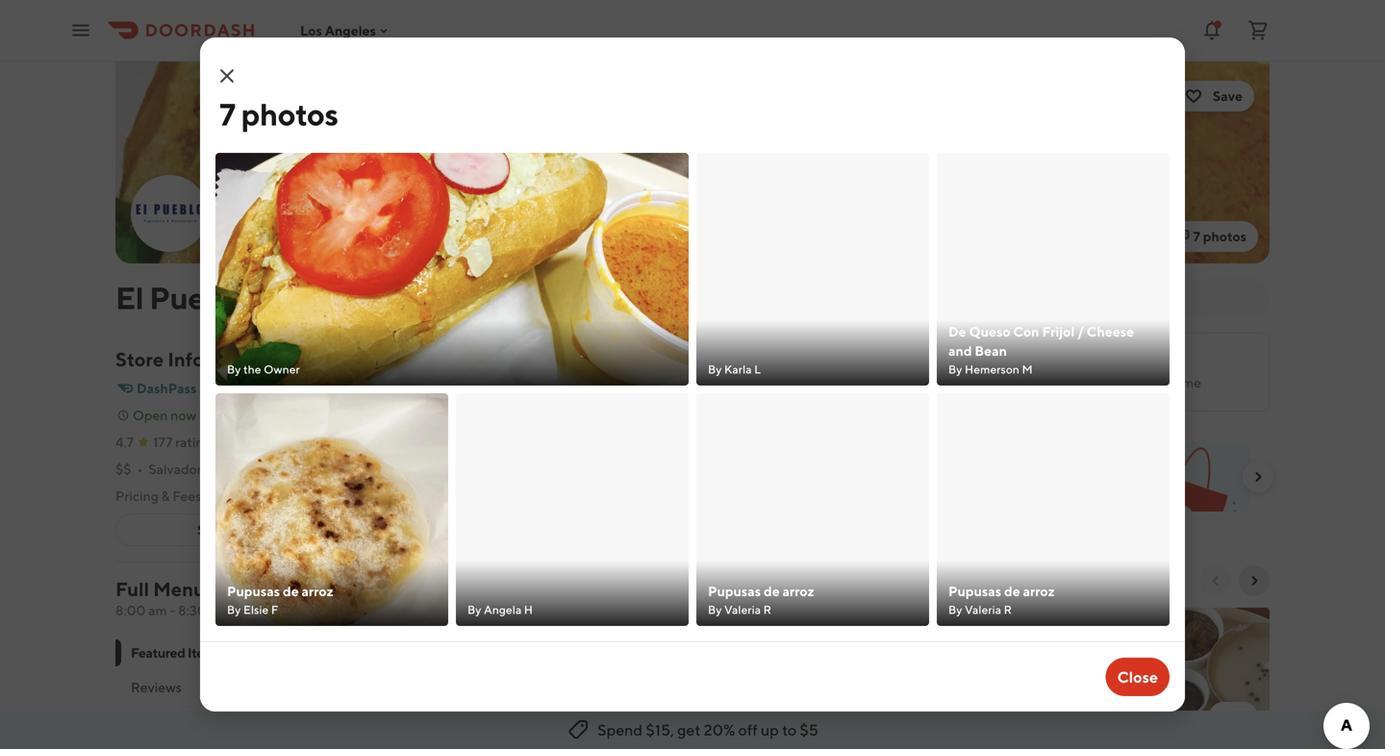 Task type: vqa. For each thing, say whether or not it's contained in the screenshot.
"$1.65" associated with $1.65 Organic Banana Bunch (1 ct)
no



Task type: locate. For each thing, give the bounding box(es) containing it.
1 horizontal spatial arroz
[[783, 583, 815, 599]]

los angeles button
[[300, 22, 391, 38]]

reviews
[[131, 680, 182, 696]]

to up store.
[[516, 455, 532, 476]]

bean
[[975, 343, 1007, 359]]

featured up reviews
[[131, 645, 185, 661]]

closes
[[214, 407, 254, 423]]

h
[[524, 603, 533, 617]]

1 horizontal spatial off
[[738, 721, 758, 739]]

0 horizontal spatial •
[[137, 461, 143, 477]]

photos inside the 7 photos button
[[1203, 228, 1247, 244]]

20%
[[425, 455, 460, 476], [704, 721, 735, 739]]

chilate con nuégados y plátano  en miel / chilate with nuégados and fried plantain image
[[1126, 608, 1270, 745]]

6 add from the left
[[1220, 709, 1247, 725]]

fee
[[976, 375, 995, 391]]

m
[[1022, 363, 1033, 376]]

0 vertical spatial to
[[516, 455, 532, 476]]

1 horizontal spatial pupusas de arroz by valeria r
[[949, 583, 1055, 617]]

on inside $0.00 delivery fee on $25+
[[998, 375, 1014, 391]]

order methods option group
[[382, 357, 539, 388]]

0 vertical spatial 7 photos
[[219, 96, 338, 132]]

delivery left time at the right
[[1123, 375, 1171, 391]]

delivery down and
[[925, 375, 973, 391]]

open menu image
[[69, 19, 92, 42]]

-
[[170, 603, 176, 619]]

7 down close store images
[[219, 96, 235, 132]]

1 horizontal spatial on
[[998, 375, 1014, 391]]

0 vertical spatial photos
[[241, 96, 338, 132]]

0 vertical spatial 7
[[219, 96, 235, 132]]

1 vertical spatial on
[[564, 455, 584, 476]]

valeria
[[724, 603, 761, 617], [965, 603, 1002, 617]]

to
[[516, 455, 532, 476], [782, 721, 797, 739]]

mi
[[255, 434, 270, 450]]

see more button
[[116, 515, 338, 545]]

los
[[300, 22, 322, 38]]

1 vertical spatial off
[[738, 721, 758, 739]]

1 vertical spatial featured
[[131, 645, 185, 661]]

the
[[243, 363, 261, 376]]

7 photos button
[[1162, 221, 1258, 252]]

pupusas de arroz by valeria r
[[708, 583, 815, 617], [949, 583, 1055, 617]]

to right up
[[782, 721, 797, 739]]

salvadorian,
[[149, 461, 223, 477]]

get 20% off (up to $5) on your order of $15 or more from this store.
[[393, 455, 732, 499]]

delivery
[[397, 364, 449, 380]]

this
[[474, 478, 503, 499]]

0 horizontal spatial to
[[516, 455, 532, 476]]

off left (up at the bottom of page
[[463, 455, 484, 476]]

featured down more
[[362, 567, 459, 595]]

to inside get 20% off (up to $5) on your order of $15 or more from this store.
[[516, 455, 532, 476]]

el pueblo image
[[115, 62, 1270, 264], [133, 177, 206, 250]]

store
[[115, 348, 164, 371]]

1 add from the left
[[460, 709, 487, 725]]

r
[[763, 603, 772, 617], [1004, 603, 1012, 617]]

1 horizontal spatial r
[[1004, 603, 1012, 617]]

$15
[[687, 455, 714, 476]]

2 horizontal spatial arroz
[[1023, 583, 1055, 599]]

2 pupusas from the left
[[708, 583, 761, 599]]

1 vertical spatial to
[[782, 721, 797, 739]]

1 horizontal spatial •
[[223, 434, 229, 450]]

off left up
[[738, 721, 758, 739]]

7 inside 'dialog'
[[219, 96, 235, 132]]

• left "2.3"
[[223, 434, 229, 450]]

4 add from the left
[[916, 709, 943, 725]]

20% up from
[[425, 455, 460, 476]]

see more
[[197, 522, 257, 538]]

by
[[227, 363, 241, 376], [708, 363, 722, 376], [949, 363, 963, 376], [227, 603, 241, 617], [468, 603, 482, 617], [708, 603, 722, 617], [949, 603, 963, 617]]

spend $15, get 20% off up to $5
[[598, 721, 819, 739]]

0 horizontal spatial valeria
[[724, 603, 761, 617]]

add button
[[362, 604, 514, 749], [514, 604, 666, 749], [666, 604, 818, 749], [818, 604, 970, 749], [970, 604, 1122, 749], [1122, 604, 1274, 749], [449, 702, 498, 733], [601, 702, 650, 733], [753, 702, 802, 733], [905, 702, 954, 733], [1057, 702, 1106, 733], [1209, 702, 1258, 733]]

0 vertical spatial 8:30
[[272, 407, 300, 423]]

0 horizontal spatial 7
[[219, 96, 235, 132]]

5 add from the left
[[1068, 709, 1095, 725]]

de
[[283, 583, 299, 599], [764, 583, 780, 599], [1004, 583, 1020, 599]]

on right fee
[[998, 375, 1014, 391]]

menu
[[153, 578, 205, 601]]

latin
[[226, 461, 257, 477]]

group
[[566, 364, 606, 380]]

1 horizontal spatial 20%
[[704, 721, 735, 739]]

2 de from the left
[[764, 583, 780, 599]]

0 horizontal spatial previous button of carousel image
[[366, 469, 381, 485]]

1 horizontal spatial 7
[[1193, 228, 1200, 244]]

0 vertical spatial 20%
[[425, 455, 460, 476]]

0 vertical spatial items
[[463, 567, 523, 595]]

add
[[460, 709, 487, 725], [612, 709, 639, 725], [764, 709, 791, 725], [916, 709, 943, 725], [1068, 709, 1095, 725], [1220, 709, 1247, 725]]

pricing
[[115, 488, 159, 504]]

0 horizontal spatial r
[[763, 603, 772, 617]]

1 vertical spatial •
[[137, 461, 143, 477]]

0 horizontal spatial 7 photos
[[219, 96, 338, 132]]

0 horizontal spatial on
[[564, 455, 584, 476]]

el
[[115, 280, 144, 316]]

close store images image
[[215, 64, 239, 88]]

41
[[1141, 357, 1155, 376]]

next button of carousel image
[[1251, 469, 1266, 485], [1247, 573, 1262, 589]]

1 horizontal spatial delivery
[[1123, 375, 1171, 391]]

8:30 right -
[[178, 603, 207, 619]]

0 horizontal spatial arroz
[[302, 583, 334, 599]]

2 horizontal spatial pupusas
[[949, 583, 1002, 599]]

1 pupusas de arroz by valeria r from the left
[[708, 583, 815, 617]]

1 valeria from the left
[[724, 603, 761, 617]]

1 horizontal spatial valeria
[[965, 603, 1002, 617]]

0 vertical spatial featured
[[362, 567, 459, 595]]

0 horizontal spatial 8:30
[[178, 603, 207, 619]]

0 horizontal spatial 20%
[[425, 455, 460, 476]]

of
[[668, 455, 684, 476]]

8:00
[[115, 603, 146, 619]]

featured
[[362, 567, 459, 595], [131, 645, 185, 661]]

1 horizontal spatial featured items
[[362, 567, 523, 595]]

1 horizontal spatial 7 photos
[[1193, 228, 1247, 244]]

delivery
[[1123, 375, 1171, 391], [925, 375, 973, 391]]

20% right get
[[704, 721, 735, 739]]

0 vertical spatial off
[[463, 455, 484, 476]]

on right $5)
[[564, 455, 584, 476]]

0 horizontal spatial pupusas de arroz by valeria r
[[708, 583, 815, 617]]

1 vertical spatial featured items
[[131, 645, 221, 661]]

more
[[224, 522, 257, 538]]

owner
[[264, 363, 300, 376]]

3 add from the left
[[764, 709, 791, 725]]

0 horizontal spatial pupusas
[[227, 583, 280, 599]]

2 horizontal spatial de
[[1004, 583, 1020, 599]]

order
[[609, 364, 647, 380]]

0 horizontal spatial featured
[[131, 645, 185, 661]]

items inside 'featured items' heading
[[463, 567, 523, 595]]

1 vertical spatial previous button of carousel image
[[1208, 573, 1224, 589]]

1 arroz from the left
[[302, 583, 334, 599]]

closes at 8:30 pm
[[214, 407, 325, 423]]

los angeles
[[300, 22, 376, 38]]

karla
[[724, 363, 752, 376]]

from
[[435, 478, 471, 499]]

0 horizontal spatial off
[[463, 455, 484, 476]]

con
[[1013, 324, 1040, 340]]

american
[[260, 461, 319, 477]]

items up reviews button
[[188, 645, 221, 661]]

1 vertical spatial 7 photos
[[1193, 228, 1247, 244]]

7 up item search search field
[[1193, 228, 1200, 244]]

7
[[219, 96, 235, 132], [1193, 228, 1200, 244]]

1 pupusas from the left
[[227, 583, 280, 599]]

store info
[[115, 348, 204, 371]]

1 r from the left
[[763, 603, 772, 617]]

get
[[677, 721, 701, 739]]

add for chile relleno / stuffed chile image on the bottom
[[612, 709, 639, 725]]

pricing & fees button
[[115, 487, 221, 506]]

1 horizontal spatial photos
[[1203, 228, 1247, 244]]

by the owner
[[227, 363, 300, 376]]

close button
[[1106, 658, 1170, 696]]

open now
[[133, 407, 196, 423]]

plato típico / typical plate image
[[366, 608, 510, 745]]

off
[[463, 455, 484, 476], [738, 721, 758, 739]]

20% inside get 20% off (up to $5) on your order of $15 or more from this store.
[[425, 455, 460, 476]]

de
[[949, 324, 966, 340]]

• right $$
[[137, 461, 143, 477]]

get
[[393, 455, 422, 476]]

0 horizontal spatial photos
[[241, 96, 338, 132]]

0 vertical spatial featured items
[[362, 567, 523, 595]]

photos inside 7 photos 'dialog'
[[241, 96, 338, 132]]

open
[[133, 407, 168, 423]]

featured items up reviews
[[131, 645, 221, 661]]

1 vertical spatial photos
[[1203, 228, 1247, 244]]

1 de from the left
[[283, 583, 299, 599]]

featured items
[[362, 567, 523, 595], [131, 645, 221, 661]]

frijol
[[1042, 324, 1075, 340]]

1 horizontal spatial pupusas
[[708, 583, 761, 599]]

min
[[1158, 357, 1184, 376]]

8:30 right at
[[272, 407, 300, 423]]

0 horizontal spatial featured items
[[131, 645, 221, 661]]

items right popular
[[181, 714, 215, 730]]

1 vertical spatial 8:30
[[178, 603, 207, 619]]

2 r from the left
[[1004, 603, 1012, 617]]

2 add from the left
[[612, 709, 639, 725]]

fees
[[173, 488, 201, 504]]

featured items up by angela h at left
[[362, 567, 523, 595]]

0 vertical spatial on
[[998, 375, 1014, 391]]

2 vertical spatial items
[[181, 714, 215, 730]]

•
[[223, 434, 229, 450], [137, 461, 143, 477]]

pupusas inside pupusas de arroz by elsie f
[[227, 583, 280, 599]]

3 empanadas de frijol / 3 bean empanada image
[[822, 608, 966, 745]]

1 vertical spatial 7
[[1193, 228, 1200, 244]]

see
[[197, 522, 221, 538]]

or
[[717, 455, 732, 476]]

arroz
[[302, 583, 334, 599], [783, 583, 815, 599], [1023, 583, 1055, 599]]

previous button of carousel image
[[366, 469, 381, 485], [1208, 573, 1224, 589]]

2.3
[[234, 434, 253, 450]]

1 horizontal spatial de
[[764, 583, 780, 599]]

0 horizontal spatial de
[[283, 583, 299, 599]]

1 horizontal spatial featured
[[362, 567, 459, 595]]

items up by angela h at left
[[463, 567, 523, 595]]

1 horizontal spatial 8:30
[[272, 407, 300, 423]]

0 horizontal spatial delivery
[[925, 375, 973, 391]]

delivery inside 41 min delivery time
[[1123, 375, 1171, 391]]

8:30
[[272, 407, 300, 423], [178, 603, 207, 619]]

full
[[115, 578, 149, 601]]

arroz inside pupusas de arroz by elsie f
[[302, 583, 334, 599]]

el pueblo
[[115, 280, 249, 316]]



Task type: describe. For each thing, give the bounding box(es) containing it.
pupusas de arroz image
[[974, 608, 1118, 745]]

2 pupusas de arroz by valeria r from the left
[[949, 583, 1055, 617]]

2 arroz from the left
[[783, 583, 815, 599]]

ratings
[[175, 434, 217, 450]]

save button
[[1174, 81, 1254, 112]]

3 arroz from the left
[[1023, 583, 1055, 599]]

177 ratings •
[[153, 434, 229, 450]]

save
[[1213, 88, 1243, 104]]

featured inside heading
[[362, 567, 459, 595]]

spend
[[598, 721, 643, 739]]

add for chilate con nuégados y plátano  en miel / chilate with nuégados and fried plantain image
[[1220, 709, 1247, 725]]

add for horchata / rice drink "image" at the bottom
[[764, 709, 791, 725]]

2.3 mi
[[234, 434, 270, 450]]

4.7
[[115, 434, 134, 450]]

horchata / rice drink image
[[670, 608, 814, 745]]

order
[[624, 455, 665, 476]]

store.
[[506, 478, 548, 499]]

1 vertical spatial next button of carousel image
[[1247, 573, 1262, 589]]

group order button
[[555, 357, 658, 388]]

at
[[257, 407, 269, 423]]

pm
[[303, 407, 325, 423]]

elsie
[[243, 603, 269, 617]]

3 pupusas from the left
[[949, 583, 1002, 599]]

&
[[161, 488, 170, 504]]

hemerson
[[965, 363, 1020, 376]]

$$ • salvadorian, latin american
[[115, 461, 319, 477]]

now
[[170, 407, 196, 423]]

$0.00 delivery fee on $25+
[[925, 357, 1048, 391]]

pm
[[209, 603, 229, 619]]

$15,
[[646, 721, 674, 739]]

featured items heading
[[362, 566, 523, 596]]

popular items button
[[115, 705, 339, 740]]

l
[[754, 363, 761, 376]]

0 vertical spatial previous button of carousel image
[[366, 469, 381, 485]]

dashpass
[[137, 380, 197, 396]]

cheese
[[1087, 324, 1134, 340]]

1 vertical spatial items
[[188, 645, 221, 661]]

group order
[[566, 364, 647, 380]]

items inside popular items button
[[181, 714, 215, 730]]

popular items
[[131, 714, 215, 730]]

angeles
[[325, 22, 376, 38]]

8:30 inside full menu 8:00 am - 8:30 pm
[[178, 603, 207, 619]]

Delivery radio
[[382, 357, 465, 388]]

/
[[1078, 324, 1084, 340]]

am
[[148, 603, 167, 619]]

0 items, open order cart image
[[1247, 19, 1270, 42]]

Pickup radio
[[453, 357, 539, 388]]

7 photos inside button
[[1193, 228, 1247, 244]]

popular
[[131, 714, 179, 730]]

by inside de queso con frijol / cheese and bean by hemerson m
[[949, 363, 963, 376]]

notification bell image
[[1201, 19, 1224, 42]]

de inside pupusas de arroz by elsie f
[[283, 583, 299, 599]]

close
[[1118, 668, 1158, 686]]

full menu 8:00 am - 8:30 pm
[[115, 578, 229, 619]]

and
[[949, 343, 972, 359]]

time
[[1174, 375, 1202, 391]]

off inside get 20% off (up to $5) on your order of $15 or more from this store.
[[463, 455, 484, 476]]

angela
[[484, 603, 522, 617]]

by angela h
[[468, 603, 533, 617]]

chile relleno / stuffed chile image
[[518, 608, 662, 745]]

pueblo
[[149, 280, 249, 316]]

delivery inside $0.00 delivery fee on $25+
[[925, 375, 973, 391]]

1 horizontal spatial to
[[782, 721, 797, 739]]

queso
[[969, 324, 1011, 340]]

3 de from the left
[[1004, 583, 1020, 599]]

41 min delivery time
[[1123, 357, 1202, 391]]

1 horizontal spatial previous button of carousel image
[[1208, 573, 1224, 589]]

7 photos dialog
[[200, 38, 1185, 712]]

$$
[[115, 461, 131, 477]]

reviews button
[[115, 671, 339, 705]]

pupusas de arroz by elsie f
[[227, 583, 334, 617]]

177
[[153, 434, 173, 450]]

add for plato típico / typical plate image
[[460, 709, 487, 725]]

1 vertical spatial 20%
[[704, 721, 735, 739]]

0 vertical spatial •
[[223, 434, 229, 450]]

0 vertical spatial next button of carousel image
[[1251, 469, 1266, 485]]

$25+
[[1016, 375, 1048, 391]]

by karla l
[[708, 363, 761, 376]]

$5)
[[535, 455, 561, 476]]

7 photos inside 'dialog'
[[219, 96, 338, 132]]

add for 3 empanadas de frijol / 3 bean empanada image
[[916, 709, 943, 725]]

(up
[[487, 455, 513, 476]]

7 inside button
[[1193, 228, 1200, 244]]

by inside pupusas de arroz by elsie f
[[227, 603, 241, 617]]

add for the pupusas de arroz image
[[1068, 709, 1095, 725]]

2 valeria from the left
[[965, 603, 1002, 617]]

your
[[587, 455, 621, 476]]

de queso con frijol / cheese and bean by hemerson m
[[949, 324, 1134, 376]]

Item Search search field
[[993, 288, 1254, 309]]

pickup
[[480, 364, 524, 380]]

on inside get 20% off (up to $5) on your order of $15 or more from this store.
[[564, 455, 584, 476]]

f
[[271, 603, 278, 617]]

info
[[168, 348, 204, 371]]

more
[[393, 478, 432, 499]]



